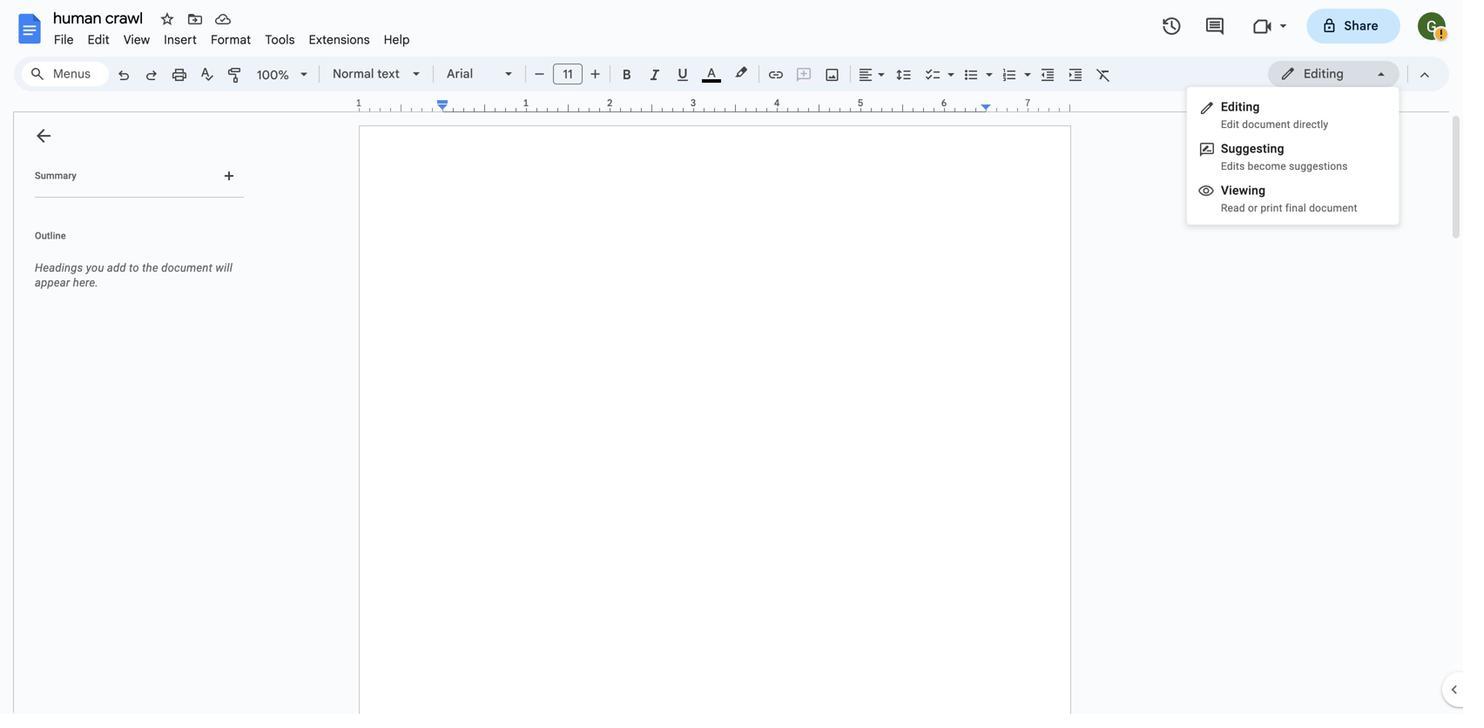 Task type: locate. For each thing, give the bounding box(es) containing it.
0 horizontal spatial edit
[[88, 32, 110, 47]]

menu
[[1187, 87, 1400, 225]]

here.
[[73, 276, 98, 289]]

document
[[1242, 118, 1291, 131], [1309, 202, 1358, 214], [161, 261, 213, 274]]

1 horizontal spatial document
[[1242, 118, 1291, 131]]

document inside e diting edit document directly
[[1242, 118, 1291, 131]]

Rename text field
[[47, 7, 153, 28]]

Menus field
[[22, 62, 109, 86]]

document right the
[[161, 261, 213, 274]]

e
[[1221, 100, 1228, 114]]

insert menu item
[[157, 30, 204, 50]]

document up the uggesting at the right of page
[[1242, 118, 1291, 131]]

1 vertical spatial edit
[[1221, 118, 1240, 131]]

2 vertical spatial document
[[161, 261, 213, 274]]

arial option
[[447, 62, 495, 86]]

document inside headings you add to the document will appear here.
[[161, 261, 213, 274]]

add
[[107, 261, 126, 274]]

headings
[[35, 261, 83, 274]]

menu bar
[[47, 23, 417, 51]]

Star checkbox
[[155, 7, 179, 31]]

1
[[356, 97, 362, 109]]

application
[[0, 0, 1463, 714]]

summary heading
[[35, 169, 77, 183]]

v iewing read or print final document
[[1221, 183, 1358, 214]]

view
[[124, 32, 150, 47]]

uggesting
[[1229, 142, 1285, 156]]

1 horizontal spatial edit
[[1221, 118, 1240, 131]]

right margin image
[[982, 98, 1070, 111]]

0 vertical spatial edit
[[88, 32, 110, 47]]

format
[[211, 32, 251, 47]]

menu bar containing file
[[47, 23, 417, 51]]

e diting edit document directly
[[1221, 100, 1329, 131]]

highlight color image
[[732, 62, 751, 83]]

line & paragraph spacing image
[[894, 62, 914, 86]]

editing
[[1304, 66, 1344, 81]]

file
[[54, 32, 74, 47]]

document right final
[[1309, 202, 1358, 214]]

0 horizontal spatial document
[[161, 261, 213, 274]]

1 vertical spatial document
[[1309, 202, 1358, 214]]

edits
[[1221, 160, 1245, 172]]

2 horizontal spatial document
[[1309, 202, 1358, 214]]

tools menu item
[[258, 30, 302, 50]]

edit
[[88, 32, 110, 47], [1221, 118, 1240, 131]]

share button
[[1307, 9, 1401, 44]]

iewing
[[1229, 183, 1266, 198]]

edit down e
[[1221, 118, 1240, 131]]

s uggesting edits become suggestions
[[1221, 142, 1348, 172]]

summary
[[35, 170, 77, 181]]

styles list. normal text selected. option
[[333, 62, 402, 86]]

s
[[1221, 142, 1229, 156]]

edit inside menu item
[[88, 32, 110, 47]]

0 vertical spatial document
[[1242, 118, 1291, 131]]

to
[[129, 261, 139, 274]]

edit down rename text box
[[88, 32, 110, 47]]

will
[[215, 261, 233, 274]]

final
[[1286, 202, 1307, 214]]

insert image image
[[823, 62, 843, 86]]

edit menu item
[[81, 30, 117, 50]]



Task type: describe. For each thing, give the bounding box(es) containing it.
document inside v iewing read or print final document
[[1309, 202, 1358, 214]]

read
[[1221, 202, 1245, 214]]

tools
[[265, 32, 295, 47]]

print
[[1261, 202, 1283, 214]]

diting
[[1228, 100, 1260, 114]]

directly
[[1294, 118, 1329, 131]]

extensions menu item
[[302, 30, 377, 50]]

menu bar inside the menu bar 'banner'
[[47, 23, 417, 51]]

Zoom text field
[[253, 63, 294, 87]]

text color image
[[702, 62, 721, 83]]

menu containing e
[[1187, 87, 1400, 225]]

view menu item
[[117, 30, 157, 50]]

normal
[[333, 66, 374, 81]]

v
[[1221, 183, 1229, 198]]

main toolbar
[[108, 0, 1118, 455]]

normal text
[[333, 66, 400, 81]]

mode and view toolbar
[[1267, 57, 1439, 91]]

application containing share
[[0, 0, 1463, 714]]

the
[[142, 261, 158, 274]]

suggestions
[[1289, 160, 1348, 172]]

share
[[1345, 18, 1379, 34]]

text
[[377, 66, 400, 81]]

document outline element
[[14, 112, 251, 714]]

Font size field
[[553, 64, 590, 85]]

editing button
[[1268, 61, 1400, 87]]

file menu item
[[47, 30, 81, 50]]

outline
[[35, 230, 66, 241]]

or
[[1248, 202, 1258, 214]]

left margin image
[[360, 98, 448, 111]]

Font size text field
[[554, 64, 582, 84]]

extensions
[[309, 32, 370, 47]]

insert
[[164, 32, 197, 47]]

menu bar banner
[[0, 0, 1463, 714]]

format menu item
[[204, 30, 258, 50]]

headings you add to the document will appear here.
[[35, 261, 233, 289]]

edit inside e diting edit document directly
[[1221, 118, 1240, 131]]

outline heading
[[14, 229, 251, 253]]

Zoom field
[[250, 62, 315, 88]]

help menu item
[[377, 30, 417, 50]]

you
[[86, 261, 104, 274]]

help
[[384, 32, 410, 47]]

arial
[[447, 66, 473, 81]]

appear
[[35, 276, 70, 289]]

become
[[1248, 160, 1287, 172]]



Task type: vqa. For each thing, say whether or not it's contained in the screenshot.
first Roboto from the top
no



